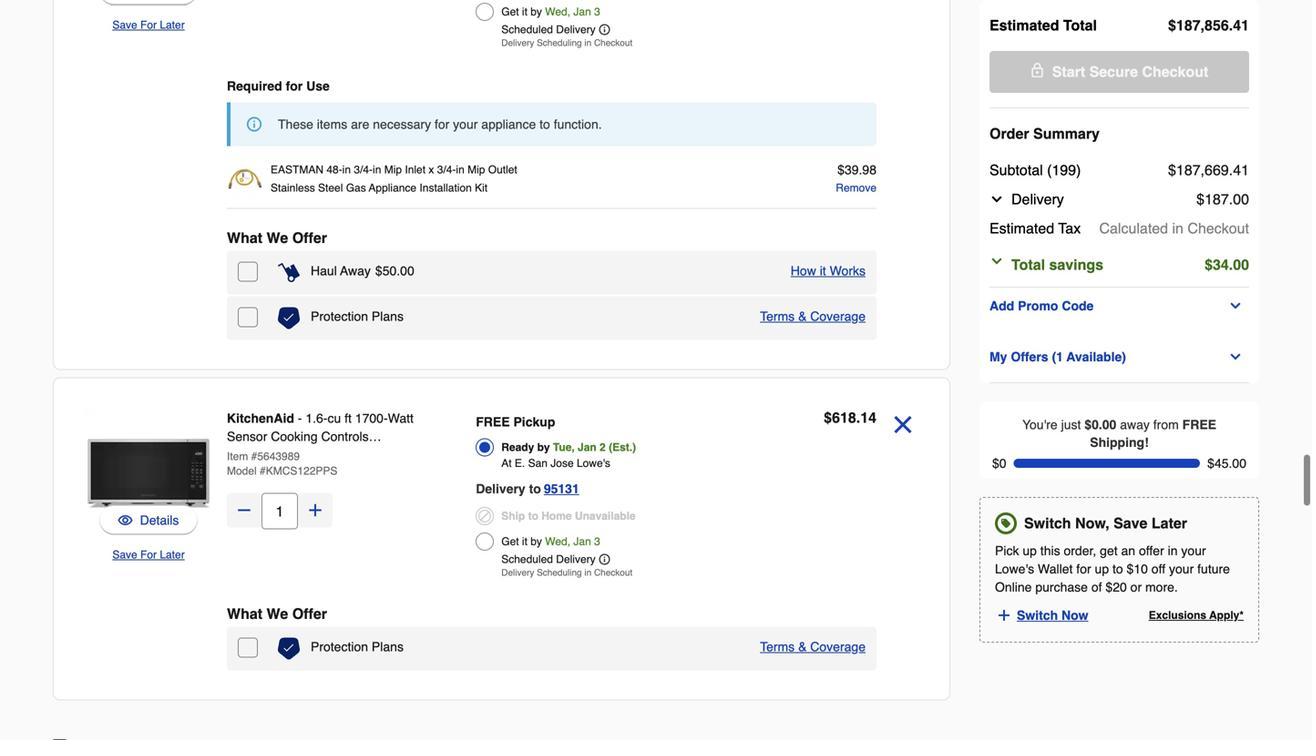 Task type: describe. For each thing, give the bounding box(es) containing it.
eastman 48-in 3/4-in mip inlet x 3/4-in mip outlet stainless steel gas appliance installation kit
[[271, 164, 517, 195]]

haul away filled image
[[278, 262, 300, 284]]

get for 2nd info image from the bottom
[[501, 5, 519, 18]]

minus image
[[235, 502, 253, 520]]

gas
[[346, 182, 366, 195]]

my
[[990, 350, 1007, 364]]

info image
[[247, 117, 262, 132]]

0.00
[[1092, 418, 1117, 432]]

checkout up the function.
[[594, 38, 633, 48]]

kitchenaid -
[[227, 411, 306, 426]]

in up the gas
[[342, 164, 351, 176]]

$ for $ 34 .00
[[1205, 257, 1213, 273]]

3 for 2nd info image from the bottom
[[594, 5, 600, 18]]

1 3/4- from the left
[[354, 164, 373, 176]]

offer
[[1139, 544, 1164, 559]]

save for later for free
[[112, 549, 185, 562]]

outlet
[[488, 164, 517, 176]]

eastman
[[271, 164, 323, 176]]

switch for switch now, save later
[[1024, 515, 1071, 532]]

steel
[[318, 182, 343, 195]]

(est.)
[[609, 441, 636, 454]]

187
[[1205, 191, 1229, 208]]

future
[[1197, 562, 1230, 577]]

2 vertical spatial jan
[[573, 536, 591, 549]]

scheduling for 2nd info image from the bottom
[[537, 38, 582, 48]]

you're
[[1022, 418, 1058, 432]]

1.6-
[[306, 411, 328, 426]]

in up 'installation'
[[456, 164, 464, 176]]

ship to home unavailable
[[501, 510, 636, 523]]

summary
[[1033, 125, 1100, 142]]

item
[[227, 451, 248, 463]]

$ for $ 618 . 14
[[824, 410, 832, 426]]

how it works button
[[791, 262, 866, 280]]

#5643989
[[251, 451, 300, 463]]

$10
[[1127, 562, 1148, 577]]

$ right away
[[375, 264, 382, 278]]

1700-
[[355, 411, 388, 426]]

of
[[1091, 581, 1102, 595]]

protection plans for protection plan filled image
[[311, 309, 404, 324]]

online
[[995, 581, 1032, 595]]

delivery to 95131
[[476, 482, 579, 497]]

$ 187,856 . 41
[[1168, 17, 1249, 34]]

get
[[1100, 544, 1118, 559]]

41 for $ 187,669 . 41
[[1233, 162, 1249, 179]]

terms & coverage button for protection plan filled image
[[760, 308, 866, 326]]

in down unavailable
[[584, 568, 592, 579]]

for for free
[[140, 549, 157, 562]]

function.
[[554, 117, 602, 132]]

by for 2nd info image from the bottom
[[531, 5, 542, 18]]

protection for protection plan filled image
[[311, 309, 368, 324]]

start secure checkout button
[[990, 51, 1249, 93]]

off
[[1152, 562, 1166, 577]]

how
[[791, 264, 816, 278]]

exclusions apply*
[[1149, 610, 1244, 623]]

#kmcs122pps
[[260, 465, 338, 478]]

haul away $ 50 .00
[[311, 264, 414, 278]]

& for terms & coverage button associated with protection plan filled image
[[798, 309, 807, 324]]

1 info image from the top
[[599, 24, 610, 35]]

controls
[[321, 430, 369, 444]]

required for use
[[227, 79, 330, 93]]

1.6-cu ft 1700-watt sensor cooking controls countertop microwave (stainless steel)
[[227, 411, 414, 481]]

from
[[1153, 418, 1179, 432]]

delivery scheduling in checkout for first info image from the bottom
[[501, 568, 633, 579]]

1 scheduled from the top
[[501, 23, 553, 36]]

2 scheduled from the top
[[501, 554, 553, 566]]

$45.00
[[1208, 457, 1247, 471]]

1 vertical spatial jan
[[578, 441, 597, 454]]

protection plan filled image
[[278, 638, 300, 660]]

how it works
[[791, 264, 866, 278]]

protection plans for protection plan filled icon
[[311, 640, 404, 655]]

. for 618
[[856, 410, 860, 426]]

order summary
[[990, 125, 1100, 142]]

use
[[306, 79, 330, 93]]

quickview image
[[118, 512, 133, 530]]

later for scheduled delivery
[[160, 19, 185, 31]]

scheduling for first info image from the bottom
[[537, 568, 582, 579]]

these items are necessary for your appliance to function.
[[278, 117, 602, 132]]

protection plan filled image
[[278, 308, 300, 329]]

plus image
[[306, 502, 324, 520]]

ready by tue, jan 2 (est.)
[[501, 441, 636, 454]]

get it by wed, jan 3 for first info image from the bottom
[[501, 536, 600, 549]]

now,
[[1075, 515, 1110, 532]]

1 offer from the top
[[292, 230, 327, 246]]

required
[[227, 79, 282, 93]]

cu
[[328, 411, 341, 426]]

$39.98
[[838, 163, 877, 177]]

this
[[1040, 544, 1060, 559]]

34
[[1213, 257, 1229, 273]]

1 vertical spatial by
[[537, 441, 550, 454]]

save for scheduled delivery
[[112, 19, 137, 31]]

checkout down 187
[[1188, 220, 1249, 237]]

switch now button
[[995, 604, 1104, 628]]

0 vertical spatial your
[[453, 117, 478, 132]]

terms for protection plan filled icon's terms & coverage button
[[760, 640, 795, 655]]

truck filled image
[[53, 736, 75, 741]]

14
[[860, 410, 877, 426]]

start secure checkout
[[1052, 63, 1209, 80]]

1 we from the top
[[267, 230, 288, 246]]

$20
[[1106, 581, 1127, 595]]

secure
[[1089, 63, 1138, 80]]

save for later for scheduled
[[112, 19, 185, 31]]

you're just $ 0.00
[[1022, 418, 1117, 432]]

total savings
[[1011, 257, 1104, 273]]

for inside pick up this order, get an offer in your lowe's wallet for up to $10 off your future online purchase of $20 or more.
[[1076, 562, 1091, 577]]

Stepper number input field with increment and decrement buttons number field
[[262, 493, 298, 530]]

(stainless
[[358, 448, 414, 462]]

cooking
[[271, 430, 318, 444]]

purchase
[[1035, 581, 1088, 595]]

wallet
[[1038, 562, 1073, 577]]

get for first info image from the bottom
[[501, 536, 519, 549]]

terms & coverage for protection plan filled image
[[760, 309, 866, 324]]

pick
[[995, 544, 1019, 559]]

& for protection plan filled icon's terms & coverage button
[[798, 640, 807, 655]]

offers
[[1011, 350, 1048, 364]]

apply*
[[1209, 610, 1244, 623]]

x
[[429, 164, 434, 176]]

2 offer from the top
[[292, 606, 327, 623]]

0 vertical spatial for
[[286, 79, 303, 93]]

$ 34 .00
[[1205, 257, 1249, 273]]

watt
[[388, 411, 414, 426]]

scheduled delivery for 2nd info image from the bottom
[[501, 23, 596, 36]]

delivery scheduling in checkout for 2nd info image from the bottom
[[501, 38, 633, 48]]

remove button
[[836, 179, 877, 197]]

at e. san jose lowe's
[[501, 457, 610, 470]]

just
[[1061, 418, 1081, 432]]

kit
[[475, 182, 488, 195]]

switch now, save later
[[1024, 515, 1187, 532]]

san
[[528, 457, 548, 470]]

terms & coverage for protection plan filled icon
[[760, 640, 866, 655]]

calculated
[[1099, 220, 1168, 237]]

1 vertical spatial for
[[435, 117, 449, 132]]

to inside pick up this order, get an offer in your lowe's wallet for up to $10 off your future online purchase of $20 or more.
[[1113, 562, 1123, 577]]



Task type: vqa. For each thing, say whether or not it's contained in the screenshot.
Cart
no



Task type: locate. For each thing, give the bounding box(es) containing it.
save
[[112, 19, 137, 31], [1114, 515, 1148, 532], [112, 549, 137, 562]]

mip up the 'kit'
[[468, 164, 485, 176]]

-
[[298, 411, 302, 426]]

2 3/4- from the left
[[437, 164, 456, 176]]

for down details in the bottom of the page
[[140, 549, 157, 562]]

0 horizontal spatial lowe's
[[577, 457, 610, 470]]

1 horizontal spatial up
[[1095, 562, 1109, 577]]

1 terms from the top
[[760, 309, 795, 324]]

free inside 'option group'
[[476, 415, 510, 430]]

1.6-cu ft 1700-watt sensor cooking controls countertop microwave (stainless steel) image
[[83, 408, 214, 539]]

0 vertical spatial by
[[531, 5, 542, 18]]

1 vertical spatial coverage
[[810, 640, 866, 655]]

away
[[340, 264, 371, 278]]

618
[[832, 410, 856, 426]]

estimated
[[990, 17, 1059, 34], [990, 220, 1054, 237]]

0 vertical spatial scheduled delivery
[[501, 23, 596, 36]]

free for free pickup
[[476, 415, 510, 430]]

1 terms & coverage button from the top
[[760, 308, 866, 326]]

stainless
[[271, 182, 315, 195]]

187,669
[[1176, 162, 1229, 179]]

add promo code link
[[990, 295, 1249, 317]]

get it by wed, jan 3 inside 'option group'
[[501, 536, 600, 549]]

1 get from the top
[[501, 5, 519, 18]]

0 horizontal spatial total
[[1011, 257, 1045, 273]]

jan
[[573, 5, 591, 18], [578, 441, 597, 454], [573, 536, 591, 549]]

30-in 5 burners 5.8-cu ft self-cleaning convection oven freestanding natural gas range (stainless steel) image
[[83, 0, 214, 9]]

2 what from the top
[[227, 606, 263, 623]]

1 delivery scheduling in checkout from the top
[[501, 38, 633, 48]]

$ for $ 187,856 . 41
[[1168, 17, 1176, 34]]

1 save for later button from the top
[[112, 16, 185, 34]]

2 coverage from the top
[[810, 640, 866, 655]]

1 vertical spatial terms & coverage button
[[760, 638, 866, 657]]

plans for protection plan filled icon
[[372, 640, 404, 655]]

0 vertical spatial for
[[140, 19, 157, 31]]

0 vertical spatial delivery scheduling in checkout
[[501, 38, 633, 48]]

.00 for $ 187 .00
[[1229, 191, 1249, 208]]

2 vertical spatial by
[[531, 536, 542, 549]]

protection plans
[[311, 309, 404, 324], [311, 640, 404, 655]]

2 vertical spatial save
[[112, 549, 137, 562]]

0 vertical spatial 3
[[594, 5, 600, 18]]

away
[[1120, 418, 1150, 432]]

lowe's
[[577, 457, 610, 470], [995, 562, 1034, 577]]

lowe's down 2
[[577, 457, 610, 470]]

0 vertical spatial terms & coverage
[[760, 309, 866, 324]]

ship
[[501, 510, 525, 523]]

up up of
[[1095, 562, 1109, 577]]

save for later button for scheduled
[[112, 16, 185, 34]]

41 right '187,856'
[[1233, 17, 1249, 34]]

scheduled delivery inside 'option group'
[[501, 554, 596, 566]]

wed, for first info image from the bottom
[[545, 536, 570, 549]]

terms for terms & coverage button associated with protection plan filled image
[[760, 309, 795, 324]]

0 vertical spatial scheduling
[[537, 38, 582, 48]]

.00 right away
[[397, 264, 414, 278]]

$ up start secure checkout
[[1168, 17, 1176, 34]]

1 horizontal spatial mip
[[468, 164, 485, 176]]

0 vertical spatial jan
[[573, 5, 591, 18]]

2 horizontal spatial for
[[1076, 562, 1091, 577]]

we up haul away filled image
[[267, 230, 288, 246]]

2 vertical spatial for
[[1076, 562, 1091, 577]]

2 for from the top
[[140, 549, 157, 562]]

1 vertical spatial for
[[140, 549, 157, 562]]

0 vertical spatial wed,
[[545, 5, 570, 18]]

1 vertical spatial 3
[[594, 536, 600, 549]]

coverage
[[810, 309, 866, 324], [810, 640, 866, 655]]

1 horizontal spatial for
[[435, 117, 449, 132]]

1 vertical spatial scheduling
[[537, 568, 582, 579]]

0 vertical spatial what
[[227, 230, 263, 246]]

0 vertical spatial &
[[798, 309, 807, 324]]

lowe's up online
[[995, 562, 1034, 577]]

1 vertical spatial get
[[501, 536, 519, 549]]

estimated left tax
[[990, 220, 1054, 237]]

2 mip from the left
[[468, 164, 485, 176]]

necessary
[[373, 117, 431, 132]]

1 vertical spatial what we offer
[[227, 606, 327, 623]]

0 vertical spatial save for later button
[[112, 16, 185, 34]]

1 coverage from the top
[[810, 309, 866, 324]]

it inside 'option group'
[[522, 536, 528, 549]]

in up the appliance
[[373, 164, 381, 176]]

0 vertical spatial what we offer
[[227, 230, 327, 246]]

1 terms & coverage from the top
[[760, 309, 866, 324]]

0 vertical spatial save
[[112, 19, 137, 31]]

item #5643989 model #kmcs122pps
[[227, 451, 338, 478]]

2 protection from the top
[[311, 640, 368, 655]]

1 vertical spatial plans
[[372, 640, 404, 655]]

0 vertical spatial info image
[[599, 24, 610, 35]]

$ right just
[[1085, 418, 1092, 432]]

save for later button for free
[[112, 546, 185, 564]]

what we offer
[[227, 230, 327, 246], [227, 606, 327, 623]]

1 vertical spatial &
[[798, 640, 807, 655]]

to left the function.
[[540, 117, 550, 132]]

later down details in the bottom of the page
[[160, 549, 185, 562]]

1 horizontal spatial total
[[1063, 17, 1097, 34]]

2 vertical spatial your
[[1169, 562, 1194, 577]]

what we offer up haul away filled image
[[227, 230, 327, 246]]

option group containing free pickup
[[476, 410, 729, 584]]

1 mip from the left
[[384, 164, 402, 176]]

2 terms from the top
[[760, 640, 795, 655]]

2 vertical spatial it
[[522, 536, 528, 549]]

later down the 30-in 5 burners 5.8-cu ft self-cleaning convection oven freestanding natural gas range (stainless steel) image
[[160, 19, 185, 31]]

protection plans down away
[[311, 309, 404, 324]]

checkout down unavailable
[[594, 568, 633, 579]]

chevron down image inside add promo code link
[[1228, 299, 1243, 313]]

in right the calculated
[[1172, 220, 1184, 237]]

2 plans from the top
[[372, 640, 404, 655]]

2 we from the top
[[267, 606, 288, 623]]

1 vertical spatial info image
[[599, 554, 610, 565]]

2 41 from the top
[[1233, 162, 1249, 179]]

free shipping!
[[1090, 418, 1216, 450]]

0 vertical spatial estimated
[[990, 17, 1059, 34]]

coverage for protection plan filled icon's terms & coverage button
[[810, 640, 866, 655]]

1 vertical spatial save for later button
[[112, 546, 185, 564]]

0 vertical spatial 41
[[1233, 17, 1249, 34]]

save down the 30-in 5 burners 5.8-cu ft self-cleaning convection oven freestanding natural gas range (stainless steel) image
[[112, 19, 137, 31]]

later up offer
[[1152, 515, 1187, 532]]

switch inside button
[[1017, 609, 1058, 623]]

1 vertical spatial protection
[[311, 640, 368, 655]]

checkout inside button
[[1142, 63, 1209, 80]]

3/4- up the gas
[[354, 164, 373, 176]]

.00 down $ 187,669 . 41
[[1229, 191, 1249, 208]]

. for 187,856
[[1229, 17, 1233, 34]]

$0
[[992, 457, 1006, 471]]

lowe's inside pick up this order, get an offer in your lowe's wallet for up to $10 off your future online purchase of $20 or more.
[[995, 562, 1034, 577]]

switch up this
[[1024, 515, 1071, 532]]

it for first info image from the bottom
[[522, 536, 528, 549]]

your left appliance
[[453, 117, 478, 132]]

1 vertical spatial wed,
[[545, 536, 570, 549]]

offer up protection plan filled icon
[[292, 606, 327, 623]]

2 wed, from the top
[[545, 536, 570, 549]]

0 vertical spatial plans
[[372, 309, 404, 324]]

tag filled image
[[998, 516, 1014, 532]]

it inside button
[[820, 264, 826, 278]]

50
[[382, 264, 397, 278]]

1 vertical spatial terms
[[760, 640, 795, 655]]

$ 187,669 . 41
[[1168, 162, 1249, 179]]

1 vertical spatial delivery scheduling in checkout
[[501, 568, 633, 579]]

2 scheduling from the top
[[537, 568, 582, 579]]

0 vertical spatial coverage
[[810, 309, 866, 324]]

2 protection plans from the top
[[311, 640, 404, 655]]

model
[[227, 465, 257, 478]]

$
[[1168, 17, 1176, 34], [1168, 162, 1176, 179], [1197, 191, 1205, 208], [1205, 257, 1213, 273], [375, 264, 382, 278], [824, 410, 832, 426], [1085, 418, 1092, 432]]

order,
[[1064, 544, 1096, 559]]

1 save for later from the top
[[112, 19, 185, 31]]

1 vertical spatial save
[[1114, 515, 1148, 532]]

. for 187,669
[[1229, 162, 1233, 179]]

save for later down details in the bottom of the page
[[112, 549, 185, 562]]

0 vertical spatial offer
[[292, 230, 327, 246]]

free right from
[[1182, 418, 1216, 432]]

2 3 from the top
[[594, 536, 600, 549]]

estimated for estimated total
[[990, 17, 1059, 34]]

inlet
[[405, 164, 426, 176]]

protection right protection plan filled icon
[[311, 640, 368, 655]]

switch now
[[1017, 609, 1088, 623]]

remove item image
[[888, 410, 918, 441]]

to right 'ship'
[[528, 510, 538, 523]]

in right offer
[[1168, 544, 1178, 559]]

1 vertical spatial what
[[227, 606, 263, 623]]

1 3 from the top
[[594, 5, 600, 18]]

secure image
[[1030, 63, 1045, 77]]

chevron down image
[[990, 192, 1004, 207], [990, 254, 1004, 269], [1228, 299, 1243, 313], [1228, 350, 1243, 364]]

ready
[[501, 441, 534, 454]]

are
[[351, 117, 369, 132]]

plans for protection plan filled image
[[372, 309, 404, 324]]

$ left '14'
[[824, 410, 832, 426]]

free
[[476, 415, 510, 430], [1182, 418, 1216, 432]]

187,856
[[1176, 17, 1229, 34]]

what we offer up protection plan filled icon
[[227, 606, 327, 623]]

0 vertical spatial switch
[[1024, 515, 1071, 532]]

0 vertical spatial terms
[[760, 309, 795, 324]]

your right off
[[1169, 562, 1194, 577]]

or
[[1130, 581, 1142, 595]]

switch for switch now
[[1017, 609, 1058, 623]]

protection plans right protection plan filled icon
[[311, 640, 404, 655]]

option group
[[476, 410, 729, 584]]

for
[[286, 79, 303, 93], [435, 117, 449, 132], [1076, 562, 1091, 577]]

1 vertical spatial save for later
[[112, 549, 185, 562]]

1 get it by wed, jan 3 from the top
[[501, 5, 600, 18]]

.00 for $ 34 .00
[[1229, 257, 1249, 273]]

my offers (1 available)
[[990, 350, 1126, 364]]

to up $20
[[1113, 562, 1123, 577]]

later
[[160, 19, 185, 31], [1152, 515, 1187, 532], [160, 549, 185, 562]]

scheduling inside 'option group'
[[537, 568, 582, 579]]

1 vertical spatial scheduled delivery
[[501, 554, 596, 566]]

1 vertical spatial protection plans
[[311, 640, 404, 655]]

protection for protection plan filled icon
[[311, 640, 368, 655]]

2 terms & coverage from the top
[[760, 640, 866, 655]]

2 what we offer from the top
[[227, 606, 327, 623]]

free inside free shipping!
[[1182, 418, 1216, 432]]

get
[[501, 5, 519, 18], [501, 536, 519, 549]]

wed, inside 'option group'
[[545, 536, 570, 549]]

shipping!
[[1090, 436, 1149, 450]]

haul
[[311, 264, 337, 278]]

tax
[[1058, 220, 1081, 237]]

save for later button down the 30-in 5 burners 5.8-cu ft self-cleaning convection oven freestanding natural gas range (stainless steel) image
[[112, 16, 185, 34]]

scheduled delivery for first info image from the bottom
[[501, 554, 596, 566]]

up
[[1023, 544, 1037, 559], [1095, 562, 1109, 577]]

1 plans from the top
[[372, 309, 404, 324]]

delivery scheduling in checkout down ship to home unavailable
[[501, 568, 633, 579]]

0 vertical spatial terms & coverage button
[[760, 308, 866, 326]]

free up ready
[[476, 415, 510, 430]]

scheduling down home
[[537, 568, 582, 579]]

0 vertical spatial total
[[1063, 17, 1097, 34]]

total down the 'estimated tax'
[[1011, 257, 1045, 273]]

0 vertical spatial get it by wed, jan 3
[[501, 5, 600, 18]]

0 vertical spatial get
[[501, 5, 519, 18]]

estimated up secure image
[[990, 17, 1059, 34]]

by for first info image from the bottom
[[531, 536, 542, 549]]

countertop
[[227, 448, 290, 462]]

.00 down '$ 187 .00'
[[1229, 257, 1249, 273]]

3 for first info image from the bottom
[[594, 536, 600, 549]]

1 41 from the top
[[1233, 17, 1249, 34]]

order
[[990, 125, 1029, 142]]

2 vertical spatial later
[[160, 549, 185, 562]]

2 delivery scheduling in checkout from the top
[[501, 568, 633, 579]]

2 get it by wed, jan 3 from the top
[[501, 536, 600, 549]]

coverage for terms & coverage button associated with protection plan filled image
[[810, 309, 866, 324]]

save up an on the right
[[1114, 515, 1148, 532]]

2 & from the top
[[798, 640, 807, 655]]

1 vertical spatial it
[[820, 264, 826, 278]]

1 vertical spatial get it by wed, jan 3
[[501, 536, 600, 549]]

$39.98 remove
[[836, 163, 877, 195]]

appliance
[[369, 182, 417, 195]]

details
[[140, 513, 179, 528]]

to
[[540, 117, 550, 132], [529, 482, 541, 497], [528, 510, 538, 523], [1113, 562, 1123, 577]]

2 scheduled delivery from the top
[[501, 554, 596, 566]]

$ for $ 187 .00
[[1197, 191, 1205, 208]]

scheduling up the function.
[[537, 38, 582, 48]]

scheduled delivery
[[501, 23, 596, 36], [501, 554, 596, 566]]

0 vertical spatial save for later
[[112, 19, 185, 31]]

1 wed, from the top
[[545, 5, 570, 18]]

0 vertical spatial lowe's
[[577, 457, 610, 470]]

0 vertical spatial it
[[522, 5, 528, 18]]

delivery scheduling in checkout up the function.
[[501, 38, 633, 48]]

home
[[541, 510, 572, 523]]

in inside pick up this order, get an offer in your lowe's wallet for up to $10 off your future online purchase of $20 or more.
[[1168, 544, 1178, 559]]

0 horizontal spatial for
[[286, 79, 303, 93]]

3/4-
[[354, 164, 373, 176], [437, 164, 456, 176]]

save down the quickview icon
[[112, 549, 137, 562]]

41 for $ 187,856 . 41
[[1233, 17, 1249, 34]]

1 vertical spatial total
[[1011, 257, 1045, 273]]

0 horizontal spatial free
[[476, 415, 510, 430]]

1 & from the top
[[798, 309, 807, 324]]

1 vertical spatial offer
[[292, 606, 327, 623]]

0 vertical spatial we
[[267, 230, 288, 246]]

$ up calculated in checkout
[[1168, 162, 1176, 179]]

1 vertical spatial up
[[1095, 562, 1109, 577]]

1 estimated from the top
[[990, 17, 1059, 34]]

chevron down image inside "my offers (1 available)" "link"
[[1228, 350, 1243, 364]]

info image
[[599, 24, 610, 35], [599, 554, 610, 565]]

2 estimated from the top
[[990, 220, 1054, 237]]

get it by wed, jan 3 for 2nd info image from the bottom
[[501, 5, 600, 18]]

1 vertical spatial scheduled
[[501, 554, 553, 566]]

we up protection plan filled icon
[[267, 606, 288, 623]]

up left this
[[1023, 544, 1037, 559]]

jose
[[551, 457, 574, 470]]

terms & coverage button for protection plan filled icon
[[760, 638, 866, 657]]

terms & coverage button
[[760, 308, 866, 326], [760, 638, 866, 657]]

get inside 'option group'
[[501, 536, 519, 549]]

available)
[[1067, 350, 1126, 364]]

free for free shipping!
[[1182, 418, 1216, 432]]

2 save for later from the top
[[112, 549, 185, 562]]

save for later button down details in the bottom of the page
[[112, 546, 185, 564]]

1 vertical spatial .
[[1229, 162, 1233, 179]]

1 horizontal spatial lowe's
[[995, 562, 1034, 577]]

subtotal
[[990, 162, 1043, 179]]

delivery scheduling in checkout
[[501, 38, 633, 48], [501, 568, 633, 579]]

95131
[[544, 482, 579, 497]]

mip up the appliance
[[384, 164, 402, 176]]

$ 187 .00
[[1197, 191, 1249, 208]]

41
[[1233, 17, 1249, 34], [1233, 162, 1249, 179]]

checkout
[[594, 38, 633, 48], [1142, 63, 1209, 80], [1188, 220, 1249, 237], [594, 568, 633, 579]]

for left use
[[286, 79, 303, 93]]

save for free pickup
[[112, 549, 137, 562]]

0 vertical spatial protection
[[311, 309, 368, 324]]

1 vertical spatial estimated
[[990, 220, 1054, 237]]

later for free pickup
[[160, 549, 185, 562]]

checkout inside 'option group'
[[594, 568, 633, 579]]

for down the 30-in 5 burners 5.8-cu ft self-cleaning convection oven freestanding natural gas range (stainless steel) image
[[140, 19, 157, 31]]

3
[[594, 5, 600, 18], [594, 536, 600, 549]]

2 vertical spatial .
[[856, 410, 860, 426]]

1 vertical spatial terms & coverage
[[760, 640, 866, 655]]

0 vertical spatial protection plans
[[311, 309, 404, 324]]

my offers (1 available) link
[[990, 346, 1249, 368]]

estimated for estimated tax
[[990, 220, 1054, 237]]

&
[[798, 309, 807, 324], [798, 640, 807, 655]]

2 save for later button from the top
[[112, 546, 185, 564]]

total
[[1063, 17, 1097, 34], [1011, 257, 1045, 273]]

total up start
[[1063, 17, 1097, 34]]

41 up '$ 187 .00'
[[1233, 162, 1249, 179]]

48-in 3/4-in mip inlet x 3/4-in mip outlet stainless steel gas appliance installation kit image
[[227, 161, 263, 197]]

exclusions
[[1149, 610, 1207, 623]]

3 inside 'option group'
[[594, 536, 600, 549]]

1 vertical spatial switch
[[1017, 609, 1058, 623]]

plus image
[[996, 608, 1012, 624]]

remove
[[836, 182, 877, 195]]

1 vertical spatial we
[[267, 606, 288, 623]]

2 get from the top
[[501, 536, 519, 549]]

0 horizontal spatial up
[[1023, 544, 1037, 559]]

calculated in checkout
[[1099, 220, 1249, 237]]

save for later down the 30-in 5 burners 5.8-cu ft self-cleaning convection oven freestanding natural gas range (stainless steel) image
[[112, 19, 185, 31]]

switch right plus image
[[1017, 609, 1058, 623]]

offer up haul
[[292, 230, 327, 246]]

for down order,
[[1076, 562, 1091, 577]]

$ for $ 187,669 . 41
[[1168, 162, 1176, 179]]

1 vertical spatial later
[[1152, 515, 1187, 532]]

for for scheduled
[[140, 19, 157, 31]]

1 vertical spatial 41
[[1233, 162, 1249, 179]]

1 what from the top
[[227, 230, 263, 246]]

0 vertical spatial .
[[1229, 17, 1233, 34]]

2 info image from the top
[[599, 554, 610, 565]]

free pickup
[[476, 415, 555, 430]]

2 terms & coverage button from the top
[[760, 638, 866, 657]]

terms & coverage
[[760, 309, 866, 324], [760, 640, 866, 655]]

1 protection plans from the top
[[311, 309, 404, 324]]

in up the function.
[[584, 38, 592, 48]]

checkout down '187,856'
[[1142, 63, 1209, 80]]

for right necessary
[[435, 117, 449, 132]]

1 what we offer from the top
[[227, 230, 327, 246]]

3/4- right x
[[437, 164, 456, 176]]

$ down calculated in checkout
[[1205, 257, 1213, 273]]

0 horizontal spatial mip
[[384, 164, 402, 176]]

your up future
[[1181, 544, 1206, 559]]

it for 2nd info image from the bottom
[[522, 5, 528, 18]]

1 vertical spatial your
[[1181, 544, 1206, 559]]

by
[[531, 5, 542, 18], [537, 441, 550, 454], [531, 536, 542, 549]]

protection down haul
[[311, 309, 368, 324]]

to down san
[[529, 482, 541, 497]]

(199)
[[1047, 162, 1081, 179]]

$ down 187,669
[[1197, 191, 1205, 208]]

1 horizontal spatial free
[[1182, 418, 1216, 432]]

95131 button
[[544, 478, 579, 500]]

1 for from the top
[[140, 19, 157, 31]]

block image
[[476, 508, 494, 526]]

0 vertical spatial up
[[1023, 544, 1037, 559]]

more.
[[1145, 581, 1178, 595]]

1 vertical spatial lowe's
[[995, 562, 1034, 577]]

1 scheduling from the top
[[537, 38, 582, 48]]

1 protection from the top
[[311, 309, 368, 324]]

0 horizontal spatial 3/4-
[[354, 164, 373, 176]]

0 vertical spatial later
[[160, 19, 185, 31]]

works
[[830, 264, 866, 278]]

tue,
[[553, 441, 575, 454]]

delivery scheduling in checkout inside 'option group'
[[501, 568, 633, 579]]

wed, for 2nd info image from the bottom
[[545, 5, 570, 18]]

add
[[990, 299, 1014, 313]]

1 scheduled delivery from the top
[[501, 23, 596, 36]]

2
[[600, 441, 606, 454]]

1 horizontal spatial 3/4-
[[437, 164, 456, 176]]

0 vertical spatial scheduled
[[501, 23, 553, 36]]

protection
[[311, 309, 368, 324], [311, 640, 368, 655]]



